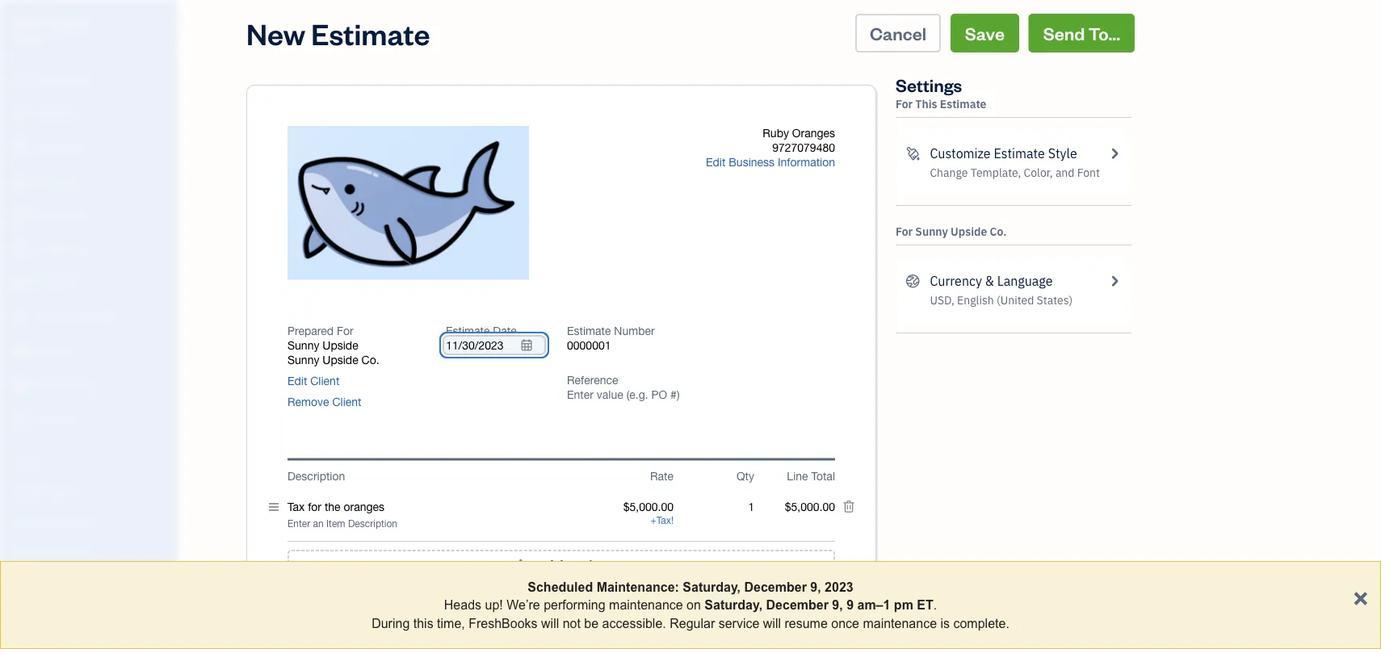 Task type: vqa. For each thing, say whether or not it's contained in the screenshot.
rightmost viewed
no



Task type: locate. For each thing, give the bounding box(es) containing it.
estimate number
[[567, 324, 655, 337]]

remove client button
[[288, 395, 361, 409]]

1 vertical spatial for
[[896, 224, 913, 239]]

team members
[[12, 485, 82, 498]]

0 horizontal spatial a
[[568, 556, 576, 577]]

co. inside prepared for sunny upside sunny upside co. edit client remove client
[[361, 353, 379, 366]]

et
[[917, 598, 933, 613]]

0 horizontal spatial and
[[39, 515, 56, 528]]

money image
[[10, 343, 30, 359]]

0 vertical spatial edit
[[706, 155, 726, 169]]

1 vertical spatial oranges
[[792, 126, 835, 140]]

2 will from the left
[[763, 616, 781, 631]]

ruby inside ruby oranges 9727079480 edit business information
[[763, 126, 789, 140]]

1 vertical spatial settings
[[12, 575, 49, 588]]

bank
[[12, 545, 35, 558]]

oranges inside ruby oranges 9727079480 edit business information
[[792, 126, 835, 140]]

ruby up owner
[[13, 15, 41, 30]]

scheduled
[[528, 580, 593, 594]]

edit up remove
[[288, 374, 307, 387]]

timer image
[[10, 309, 30, 325]]

client up remove client button
[[310, 374, 339, 387]]

a inside button
[[568, 556, 576, 577]]

saturday, up service
[[705, 598, 763, 613]]

project image
[[10, 275, 30, 292]]

1 horizontal spatial oranges
[[792, 126, 835, 140]]

cancel button
[[855, 14, 941, 52]]

1 vertical spatial saturday,
[[705, 598, 763, 613]]

currency & language
[[930, 273, 1053, 290]]

edit left business
[[706, 155, 726, 169]]

0 vertical spatial sunny
[[915, 224, 948, 239]]

sunny up currencyandlanguage image
[[915, 224, 948, 239]]

delete line item image
[[842, 500, 855, 514]]

paintbrush image
[[905, 144, 920, 163]]

ruby for ruby oranges 9727079480 edit business information
[[763, 126, 789, 140]]

co. up the currency & language
[[990, 224, 1007, 239]]

currencyandlanguage image
[[905, 271, 920, 291]]

1 horizontal spatial add
[[647, 626, 668, 639]]

settings up "this"
[[896, 73, 962, 96]]

send to... button
[[1029, 14, 1135, 52]]

chevronright image
[[1107, 144, 1122, 163], [1107, 271, 1122, 291]]

change template, color, and font
[[930, 165, 1100, 180]]

0 horizontal spatial maintenance
[[609, 598, 683, 613]]

client right remove
[[332, 395, 361, 408]]

0 vertical spatial settings
[[896, 73, 962, 96]]

1 vertical spatial add
[[647, 626, 668, 639]]

0 horizontal spatial will
[[541, 616, 559, 631]]

upside up currency
[[951, 224, 987, 239]]

1 vertical spatial a
[[671, 626, 677, 639]]

Enter an Item Description text field
[[288, 518, 593, 530]]

saturday,
[[683, 580, 741, 594], [705, 598, 763, 613]]

0 horizontal spatial add
[[534, 556, 564, 577]]

and right items
[[39, 515, 56, 528]]

0 horizontal spatial co.
[[361, 353, 379, 366]]

1 vertical spatial ruby
[[763, 126, 789, 140]]

0 vertical spatial 9,
[[810, 580, 821, 594]]

0 vertical spatial saturday,
[[683, 580, 741, 594]]

co. up remove client button
[[361, 353, 379, 366]]

resume
[[785, 616, 828, 631]]

cancel
[[870, 21, 926, 44]]

for for prepared
[[337, 324, 354, 337]]

1 horizontal spatial will
[[763, 616, 781, 631]]

chevronright image for style
[[1107, 144, 1122, 163]]

and
[[1056, 165, 1075, 180], [39, 515, 56, 528]]

oranges up 9727079480 at the top of the page
[[792, 126, 835, 140]]

save
[[965, 21, 1005, 44]]

image
[[412, 197, 448, 214]]

maintenance:
[[597, 580, 679, 594]]

9, left 9
[[832, 598, 843, 613]]

5,000.00
[[791, 611, 835, 625]]

0 horizontal spatial oranges
[[43, 15, 89, 30]]

customize
[[930, 145, 991, 162]]

0 vertical spatial co.
[[990, 224, 1007, 239]]

1 vertical spatial line
[[580, 556, 611, 577]]

team
[[12, 485, 38, 498]]

subtotal add a discount
[[647, 611, 725, 639]]

0 vertical spatial add
[[534, 556, 564, 577]]

add
[[534, 556, 564, 577], [647, 626, 668, 639]]

1 vertical spatial and
[[39, 515, 56, 528]]

estimate
[[311, 14, 430, 52], [940, 97, 987, 111], [994, 145, 1045, 162], [446, 324, 490, 337], [567, 324, 611, 337]]

0 horizontal spatial line
[[580, 556, 611, 577]]

upside
[[951, 224, 987, 239], [323, 339, 358, 352], [323, 353, 358, 366]]

Reference Number text field
[[567, 388, 681, 402]]

0 horizontal spatial ruby
[[13, 15, 41, 30]]

0 vertical spatial oranges
[[43, 15, 89, 30]]

number
[[614, 324, 655, 337]]

1 vertical spatial maintenance
[[863, 616, 937, 631]]

add a discount button
[[647, 625, 725, 640]]

Line Total (USD) text field
[[784, 500, 835, 514]]

(united
[[997, 293, 1034, 308]]

a
[[568, 556, 576, 577], [671, 626, 677, 639]]

1 vertical spatial edit
[[288, 374, 307, 387]]

estimate date
[[446, 324, 517, 337]]

0 horizontal spatial settings
[[12, 575, 49, 588]]

Item Rate (USD) text field
[[623, 500, 674, 514]]

is
[[941, 616, 950, 631]]

complete.
[[953, 616, 1009, 631]]

remove
[[288, 395, 329, 408]]

1 horizontal spatial maintenance
[[863, 616, 937, 631]]

9727079480
[[772, 141, 835, 154]]

1 vertical spatial client
[[332, 395, 361, 408]]

1 horizontal spatial settings
[[896, 73, 962, 96]]

1 horizontal spatial edit
[[706, 155, 726, 169]]

style
[[1048, 145, 1077, 162]]

expense image
[[10, 241, 30, 258]]

and down 'style'
[[1056, 165, 1075, 180]]

1 chevronright image from the top
[[1107, 144, 1122, 163]]

oranges for ruby oranges owner
[[43, 15, 89, 30]]

this
[[413, 616, 433, 631]]

edit inside ruby oranges 9727079480 edit business information
[[706, 155, 726, 169]]

chart image
[[10, 377, 30, 393]]

1 horizontal spatial a
[[671, 626, 677, 639]]

settings
[[896, 73, 962, 96], [12, 575, 49, 588]]

Enter an Estimate # text field
[[567, 339, 611, 352]]

be
[[584, 616, 599, 631]]

settings inside settings for this estimate
[[896, 73, 962, 96]]

for inside settings for this estimate
[[896, 97, 913, 111]]

subtotal
[[682, 611, 725, 625]]

0 vertical spatial chevronright image
[[1107, 144, 1122, 163]]

maintenance down pm
[[863, 616, 937, 631]]

will left not at the bottom of the page
[[541, 616, 559, 631]]

settings inside main element
[[12, 575, 49, 588]]

oranges inside ruby oranges owner
[[43, 15, 89, 30]]

delete image
[[371, 197, 448, 214]]

for right prepared
[[337, 324, 354, 337]]

line left total
[[787, 469, 808, 483]]

1 horizontal spatial line
[[787, 469, 808, 483]]

edit
[[706, 155, 726, 169], [288, 374, 307, 387]]

to...
[[1088, 21, 1120, 44]]

1 vertical spatial co.
[[361, 353, 379, 366]]

ruby up edit business information button
[[763, 126, 789, 140]]

&
[[985, 273, 994, 290]]

ruby
[[13, 15, 41, 30], [763, 126, 789, 140]]

client image
[[10, 106, 30, 122]]

9, left 2023
[[810, 580, 821, 594]]

a up scheduled
[[568, 556, 576, 577]]

ruby for ruby oranges owner
[[13, 15, 41, 30]]

for
[[896, 97, 913, 111], [896, 224, 913, 239], [337, 324, 354, 337]]

connections
[[37, 545, 95, 558]]

1 horizontal spatial co.
[[990, 224, 1007, 239]]

language
[[997, 273, 1053, 290]]

0 vertical spatial for
[[896, 97, 913, 111]]

0 vertical spatial and
[[1056, 165, 1075, 180]]

team members link
[[4, 478, 173, 506]]

new estimate
[[246, 14, 430, 52]]

currency
[[930, 273, 982, 290]]

edit business information button
[[706, 155, 835, 170]]

add up scheduled
[[534, 556, 564, 577]]

settings down bank
[[12, 575, 49, 588]]

2 vertical spatial for
[[337, 324, 354, 337]]

0 vertical spatial a
[[568, 556, 576, 577]]

1 vertical spatial chevronright image
[[1107, 271, 1122, 291]]

on
[[687, 598, 701, 613]]

scheduled maintenance: saturday, december 9, 2023 heads up! we're performing maintenance on saturday, december 9, 9 am–1 pm et . during this time, freshbooks will not be accessible. regular service will resume once maintenance is complete.
[[372, 580, 1009, 631]]

co.
[[990, 224, 1007, 239], [361, 353, 379, 366]]

1 vertical spatial upside
[[323, 339, 358, 352]]

add left regular
[[647, 626, 668, 639]]

for sunny upside co.
[[896, 224, 1007, 239]]

for up currencyandlanguage image
[[896, 224, 913, 239]]

a left discount at the bottom of the page
[[671, 626, 677, 639]]

ruby inside ruby oranges owner
[[13, 15, 41, 30]]

add inside subtotal add a discount
[[647, 626, 668, 639]]

prepared for sunny upside sunny upside co. edit client remove client
[[288, 324, 379, 408]]

maintenance down maintenance:
[[609, 598, 683, 613]]

0 vertical spatial maintenance
[[609, 598, 683, 613]]

2 chevronright image from the top
[[1107, 271, 1122, 291]]

will right service
[[763, 616, 781, 631]]

1 horizontal spatial ruby
[[763, 126, 789, 140]]

oranges
[[43, 15, 89, 30], [792, 126, 835, 140]]

sunny up edit client button
[[288, 353, 319, 366]]

saturday, up on
[[683, 580, 741, 594]]

upside down prepared
[[323, 339, 358, 352]]

upside up edit client button
[[323, 353, 358, 366]]

line up scheduled
[[580, 556, 611, 577]]

add a line button
[[288, 550, 835, 583]]

oranges up owner
[[43, 15, 89, 30]]

a inside subtotal add a discount
[[671, 626, 677, 639]]

sunny down prepared
[[288, 339, 319, 352]]

1 horizontal spatial 9,
[[832, 598, 843, 613]]

heads
[[444, 598, 481, 613]]

for left "this"
[[896, 97, 913, 111]]

line
[[787, 469, 808, 483], [580, 556, 611, 577]]

not
[[563, 616, 581, 631]]

× dialog
[[0, 561, 1381, 649]]

total
[[811, 469, 835, 483]]

tax!
[[656, 515, 674, 526]]

color,
[[1024, 165, 1053, 180]]

sunny
[[915, 224, 948, 239], [288, 339, 319, 352], [288, 353, 319, 366]]

for inside prepared for sunny upside sunny upside co. edit client remove client
[[337, 324, 354, 337]]

0 vertical spatial ruby
[[13, 15, 41, 30]]

0 horizontal spatial edit
[[288, 374, 307, 387]]



Task type: describe. For each thing, give the bounding box(es) containing it.
bank connections
[[12, 545, 95, 558]]

we're
[[507, 598, 540, 613]]

send
[[1043, 21, 1085, 44]]

payment image
[[10, 208, 30, 224]]

am–1
[[857, 598, 890, 613]]

reference
[[567, 373, 618, 387]]

date
[[493, 324, 517, 337]]

Enter an Item Name text field
[[288, 500, 593, 514]]

estimate inside settings for this estimate
[[940, 97, 987, 111]]

items
[[12, 515, 37, 528]]

apps
[[12, 455, 36, 468]]

english
[[957, 293, 994, 308]]

.
[[933, 598, 937, 613]]

1 vertical spatial december
[[766, 598, 829, 613]]

ruby oranges 9727079480 edit business information
[[706, 126, 835, 169]]

0 vertical spatial upside
[[951, 224, 987, 239]]

template,
[[971, 165, 1021, 180]]

Item Quantity text field
[[731, 500, 754, 514]]

×
[[1353, 582, 1368, 612]]

line total
[[787, 469, 835, 483]]

line inside button
[[580, 556, 611, 577]]

apps link
[[4, 448, 173, 477]]

ruby oranges owner
[[13, 15, 89, 45]]

report image
[[10, 411, 30, 427]]

usd, english (united states)
[[930, 293, 1073, 308]]

once
[[831, 616, 859, 631]]

Estimate date in MM/DD/YYYY format text field
[[446, 339, 543, 352]]

estimate image
[[10, 140, 30, 156]]

bars image
[[269, 500, 279, 514]]

customize estimate style
[[930, 145, 1077, 162]]

discount
[[680, 626, 725, 639]]

time,
[[437, 616, 465, 631]]

× button
[[1353, 582, 1368, 612]]

edit inside prepared for sunny upside sunny upside co. edit client remove client
[[288, 374, 307, 387]]

chevronright image for language
[[1107, 271, 1122, 291]]

plus image
[[512, 558, 530, 574]]

new
[[246, 14, 305, 52]]

settings for settings for this estimate
[[896, 73, 962, 96]]

font
[[1077, 165, 1100, 180]]

freshbooks
[[469, 616, 538, 631]]

+
[[651, 515, 656, 526]]

bank connections link
[[4, 538, 173, 566]]

settings for settings
[[12, 575, 49, 588]]

usd,
[[930, 293, 955, 308]]

description
[[288, 469, 345, 483]]

for for settings
[[896, 97, 913, 111]]

0 vertical spatial december
[[744, 580, 807, 594]]

accessible.
[[602, 616, 666, 631]]

up!
[[485, 598, 503, 613]]

2 vertical spatial sunny
[[288, 353, 319, 366]]

1 vertical spatial sunny
[[288, 339, 319, 352]]

0 vertical spatial client
[[310, 374, 339, 387]]

settings link
[[4, 568, 173, 596]]

main element
[[0, 0, 218, 649]]

states)
[[1037, 293, 1073, 308]]

performing
[[544, 598, 605, 613]]

oranges for ruby oranges 9727079480 edit business information
[[792, 126, 835, 140]]

qty
[[737, 469, 754, 483]]

0 vertical spatial line
[[787, 469, 808, 483]]

invoice image
[[10, 174, 30, 190]]

save button
[[951, 14, 1019, 52]]

edit client button
[[288, 374, 339, 388]]

+ tax!
[[651, 515, 674, 526]]

business
[[729, 155, 775, 169]]

during
[[372, 616, 410, 631]]

service
[[719, 616, 760, 631]]

dashboard image
[[10, 72, 30, 88]]

owner
[[13, 32, 45, 45]]

regular
[[670, 616, 715, 631]]

1 will from the left
[[541, 616, 559, 631]]

items and services link
[[4, 508, 173, 536]]

information
[[778, 155, 835, 169]]

members
[[40, 485, 82, 498]]

2023
[[825, 580, 853, 594]]

add inside button
[[534, 556, 564, 577]]

1 horizontal spatial and
[[1056, 165, 1075, 180]]

pm
[[894, 598, 913, 613]]

1 vertical spatial 9,
[[832, 598, 843, 613]]

this
[[915, 97, 937, 111]]

and inside items and services 'link'
[[39, 515, 56, 528]]

items and services
[[12, 515, 97, 528]]

prepared
[[288, 324, 334, 337]]

0 horizontal spatial 9,
[[810, 580, 821, 594]]

delete
[[371, 197, 409, 214]]

change
[[930, 165, 968, 180]]

send to...
[[1043, 21, 1120, 44]]

2 vertical spatial upside
[[323, 353, 358, 366]]

add a line
[[534, 556, 611, 577]]

settings for this estimate
[[896, 73, 987, 111]]



